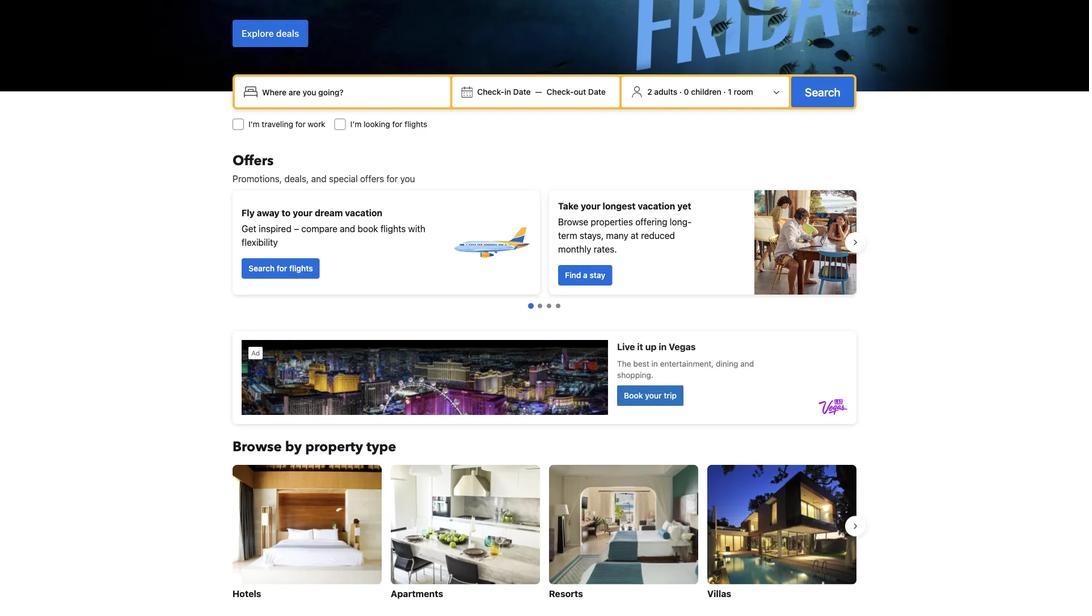 Task type: describe. For each thing, give the bounding box(es) containing it.
room
[[734, 87, 754, 96]]

with
[[409, 223, 426, 234]]

to
[[282, 207, 291, 218]]

i'm
[[249, 119, 260, 129]]

adults
[[655, 87, 678, 96]]

monthly
[[559, 244, 592, 255]]

browse by property type
[[233, 437, 397, 456]]

special
[[329, 173, 358, 184]]

villas link
[[708, 465, 857, 601]]

explore
[[242, 28, 274, 39]]

explore deals link
[[233, 20, 308, 47]]

2 check- from the left
[[547, 87, 574, 96]]

take your longest vacation yet browse properties offering long- term stays, many at reduced monthly rates.
[[559, 201, 692, 255]]

2 · from the left
[[724, 87, 726, 96]]

2
[[648, 87, 653, 96]]

a
[[584, 270, 588, 280]]

term
[[559, 230, 578, 241]]

stays,
[[580, 230, 604, 241]]

0 horizontal spatial browse
[[233, 437, 282, 456]]

in
[[505, 87, 511, 96]]

offers promotions, deals, and special offers for you
[[233, 151, 415, 184]]

main content containing offers
[[224, 151, 866, 613]]

find a stay
[[565, 270, 606, 280]]

deals,
[[285, 173, 309, 184]]

check-out date button
[[542, 82, 611, 102]]

browse inside 'take your longest vacation yet browse properties offering long- term stays, many at reduced monthly rates.'
[[559, 217, 589, 227]]

property
[[305, 437, 363, 456]]

rates.
[[594, 244, 617, 255]]

0
[[684, 87, 689, 96]]

1 date from the left
[[513, 87, 531, 96]]

2 adults · 0 children · 1 room button
[[627, 81, 785, 103]]

take
[[559, 201, 579, 211]]

search for search
[[805, 85, 841, 98]]

advertisement region
[[233, 331, 857, 424]]

inspired
[[259, 223, 292, 234]]

looking
[[364, 119, 390, 129]]

offering
[[636, 217, 668, 227]]

properties
[[591, 217, 633, 227]]

fly away to your dream vacation get inspired – compare and book flights with flexibility
[[242, 207, 426, 248]]

find a stay link
[[559, 265, 613, 286]]

type
[[367, 437, 397, 456]]

yet
[[678, 201, 692, 211]]

vacation inside 'take your longest vacation yet browse properties offering long- term stays, many at reduced monthly rates.'
[[638, 201, 676, 211]]

fly
[[242, 207, 255, 218]]

your inside fly away to your dream vacation get inspired – compare and book flights with flexibility
[[293, 207, 313, 218]]

find
[[565, 270, 581, 280]]

2 adults · 0 children · 1 room
[[648, 87, 754, 96]]

longest
[[603, 201, 636, 211]]

resorts
[[549, 588, 584, 599]]

take your longest vacation yet image
[[755, 190, 857, 295]]

check-in date — check-out date
[[478, 87, 606, 96]]



Task type: vqa. For each thing, say whether or not it's contained in the screenshot.
31 button
no



Task type: locate. For each thing, give the bounding box(es) containing it.
for down flexibility on the top left
[[277, 264, 287, 273]]

2 vertical spatial flights
[[290, 264, 313, 273]]

for right looking
[[393, 119, 403, 129]]

search
[[805, 85, 841, 98], [249, 264, 275, 273]]

and inside offers promotions, deals, and special offers for you
[[311, 173, 327, 184]]

· left 0
[[680, 87, 682, 96]]

1 check- from the left
[[478, 87, 505, 96]]

for left you
[[387, 173, 398, 184]]

work
[[308, 119, 326, 129]]

i'm traveling for work
[[249, 119, 326, 129]]

date right in
[[513, 87, 531, 96]]

and right deals,
[[311, 173, 327, 184]]

for inside offers promotions, deals, and special offers for you
[[387, 173, 398, 184]]

browse
[[559, 217, 589, 227], [233, 437, 282, 456]]

many
[[606, 230, 629, 241]]

deals
[[276, 28, 299, 39]]

search inside button
[[805, 85, 841, 98]]

1 vertical spatial and
[[340, 223, 355, 234]]

you
[[400, 173, 415, 184]]

check- left —
[[478, 87, 505, 96]]

apartments
[[391, 588, 443, 599]]

region containing take your longest vacation yet
[[224, 186, 866, 299]]

traveling
[[262, 119, 293, 129]]

your
[[581, 201, 601, 211], [293, 207, 313, 218]]

region
[[224, 186, 866, 299], [224, 460, 866, 606]]

1 horizontal spatial check-
[[547, 87, 574, 96]]

0 horizontal spatial check-
[[478, 87, 505, 96]]

search for search for flights
[[249, 264, 275, 273]]

offers
[[360, 173, 384, 184]]

date right "out"
[[589, 87, 606, 96]]

and left book
[[340, 223, 355, 234]]

children
[[692, 87, 722, 96]]

1 vertical spatial browse
[[233, 437, 282, 456]]

flights
[[405, 119, 428, 129], [381, 223, 406, 234], [290, 264, 313, 273]]

progress bar
[[528, 303, 561, 309]]

0 horizontal spatial date
[[513, 87, 531, 96]]

compare
[[302, 223, 338, 234]]

· left 1
[[724, 87, 726, 96]]

main content
[[224, 151, 866, 613]]

0 vertical spatial search
[[805, 85, 841, 98]]

Where are you going? field
[[258, 82, 446, 102]]

vacation up the offering
[[638, 201, 676, 211]]

1 vertical spatial flights
[[381, 223, 406, 234]]

apartments link
[[391, 465, 540, 601]]

hotels link
[[233, 465, 382, 601]]

for
[[296, 119, 306, 129], [393, 119, 403, 129], [387, 173, 398, 184], [277, 264, 287, 273]]

flights inside fly away to your dream vacation get inspired – compare and book flights with flexibility
[[381, 223, 406, 234]]

date
[[513, 87, 531, 96], [589, 87, 606, 96]]

2 region from the top
[[224, 460, 866, 606]]

villas
[[708, 588, 732, 599]]

0 horizontal spatial your
[[293, 207, 313, 218]]

check-
[[478, 87, 505, 96], [547, 87, 574, 96]]

i'm
[[351, 119, 362, 129]]

flights left with
[[381, 223, 406, 234]]

flexibility
[[242, 237, 278, 248]]

0 vertical spatial flights
[[405, 119, 428, 129]]

get
[[242, 223, 257, 234]]

1 vertical spatial region
[[224, 460, 866, 606]]

out
[[574, 87, 586, 96]]

0 horizontal spatial ·
[[680, 87, 682, 96]]

vacation up book
[[345, 207, 383, 218]]

1 horizontal spatial your
[[581, 201, 601, 211]]

reduced
[[641, 230, 675, 241]]

–
[[294, 223, 299, 234]]

offers
[[233, 151, 274, 170]]

1 region from the top
[[224, 186, 866, 299]]

0 vertical spatial and
[[311, 173, 327, 184]]

0 vertical spatial browse
[[559, 217, 589, 227]]

search for flights link
[[242, 258, 320, 279]]

1 horizontal spatial date
[[589, 87, 606, 96]]

—
[[536, 87, 542, 96]]

0 vertical spatial region
[[224, 186, 866, 299]]

check- right —
[[547, 87, 574, 96]]

resorts link
[[549, 465, 699, 601]]

away
[[257, 207, 280, 218]]

flights down '–' on the left
[[290, 264, 313, 273]]

search for flights
[[249, 264, 313, 273]]

·
[[680, 87, 682, 96], [724, 87, 726, 96]]

0 horizontal spatial vacation
[[345, 207, 383, 218]]

stay
[[590, 270, 606, 280]]

for inside region
[[277, 264, 287, 273]]

1 · from the left
[[680, 87, 682, 96]]

your right the take
[[581, 201, 601, 211]]

vacation inside fly away to your dream vacation get inspired – compare and book flights with flexibility
[[345, 207, 383, 218]]

1 horizontal spatial and
[[340, 223, 355, 234]]

region containing hotels
[[224, 460, 866, 606]]

1
[[728, 87, 732, 96]]

browse up term
[[559, 217, 589, 227]]

1 horizontal spatial ·
[[724, 87, 726, 96]]

1 horizontal spatial browse
[[559, 217, 589, 227]]

and
[[311, 173, 327, 184], [340, 223, 355, 234]]

1 vertical spatial search
[[249, 264, 275, 273]]

dream
[[315, 207, 343, 218]]

browse left 'by' in the bottom left of the page
[[233, 437, 282, 456]]

your inside 'take your longest vacation yet browse properties offering long- term stays, many at reduced monthly rates.'
[[581, 201, 601, 211]]

1 horizontal spatial vacation
[[638, 201, 676, 211]]

0 horizontal spatial search
[[249, 264, 275, 273]]

1 horizontal spatial search
[[805, 85, 841, 98]]

search button
[[792, 77, 855, 107]]

explore deals
[[242, 28, 299, 39]]

fly away to your dream vacation image
[[452, 203, 531, 282]]

by
[[285, 437, 302, 456]]

promotions,
[[233, 173, 282, 184]]

vacation
[[638, 201, 676, 211], [345, 207, 383, 218]]

for left work
[[296, 119, 306, 129]]

check-in date button
[[473, 82, 536, 102]]

2 date from the left
[[589, 87, 606, 96]]

at
[[631, 230, 639, 241]]

your right the to
[[293, 207, 313, 218]]

and inside fly away to your dream vacation get inspired – compare and book flights with flexibility
[[340, 223, 355, 234]]

hotels
[[233, 588, 261, 599]]

i'm looking for flights
[[351, 119, 428, 129]]

flights right looking
[[405, 119, 428, 129]]

0 horizontal spatial and
[[311, 173, 327, 184]]

book
[[358, 223, 378, 234]]

long-
[[670, 217, 692, 227]]



